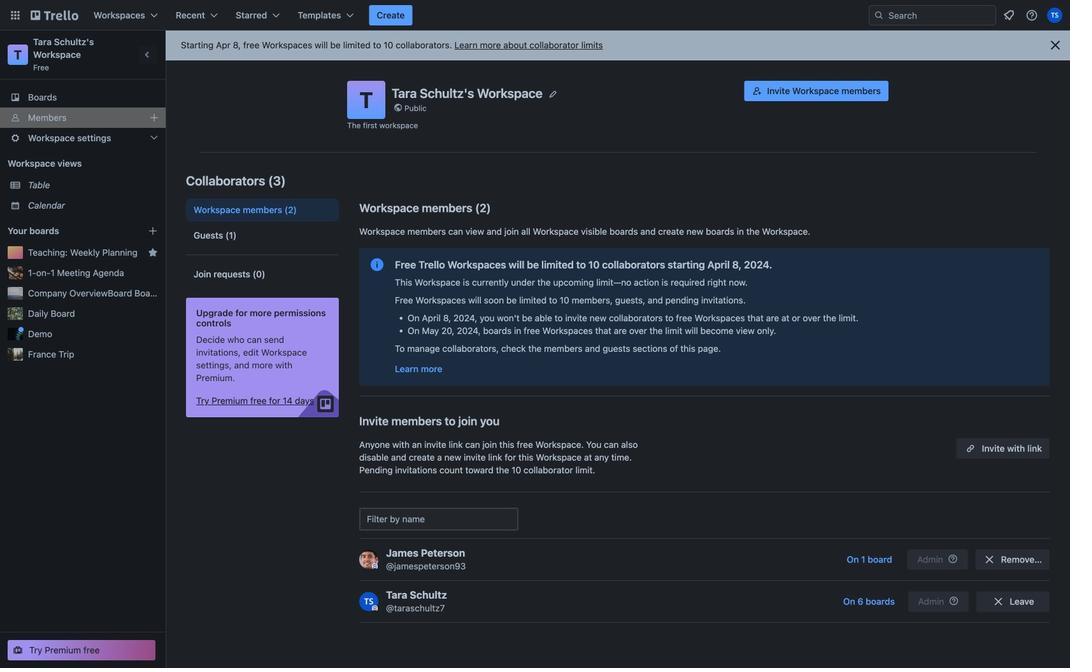Task type: locate. For each thing, give the bounding box(es) containing it.
tara schultz (taraschultz7) image right open information menu image
[[1047, 8, 1062, 23]]

0 vertical spatial tara schultz (taraschultz7) image
[[1047, 8, 1062, 23]]

0 vertical spatial this member is an admin of this workspace. image
[[372, 564, 378, 570]]

tara schultz (taraschultz7) image
[[1047, 8, 1062, 23], [359, 593, 378, 612]]

your boards with 6 items element
[[8, 224, 129, 239]]

james peterson (jamespeterson93) image
[[359, 551, 378, 570]]

1 vertical spatial this member is an admin of this workspace. image
[[372, 606, 378, 612]]

tara schultz (taraschultz7) image down james peterson (jamespeterson93) icon
[[359, 593, 378, 612]]

Filter by name text field
[[359, 508, 518, 531]]

search image
[[874, 10, 884, 20]]

0 horizontal spatial tara schultz (taraschultz7) image
[[359, 593, 378, 612]]

this member is an admin of this workspace. image
[[372, 564, 378, 570], [372, 606, 378, 612]]



Task type: vqa. For each thing, say whether or not it's contained in the screenshot.
top THIS
no



Task type: describe. For each thing, give the bounding box(es) containing it.
open information menu image
[[1025, 9, 1038, 22]]

primary element
[[0, 0, 1070, 31]]

add board image
[[148, 226, 158, 236]]

workspace navigation collapse icon image
[[139, 46, 157, 64]]

starred icon image
[[148, 248, 158, 258]]

0 notifications image
[[1001, 8, 1017, 23]]

Search field
[[884, 6, 996, 24]]

1 this member is an admin of this workspace. image from the top
[[372, 564, 378, 570]]

back to home image
[[31, 5, 78, 25]]

1 vertical spatial tara schultz (taraschultz7) image
[[359, 593, 378, 612]]

2 this member is an admin of this workspace. image from the top
[[372, 606, 378, 612]]

1 horizontal spatial tara schultz (taraschultz7) image
[[1047, 8, 1062, 23]]



